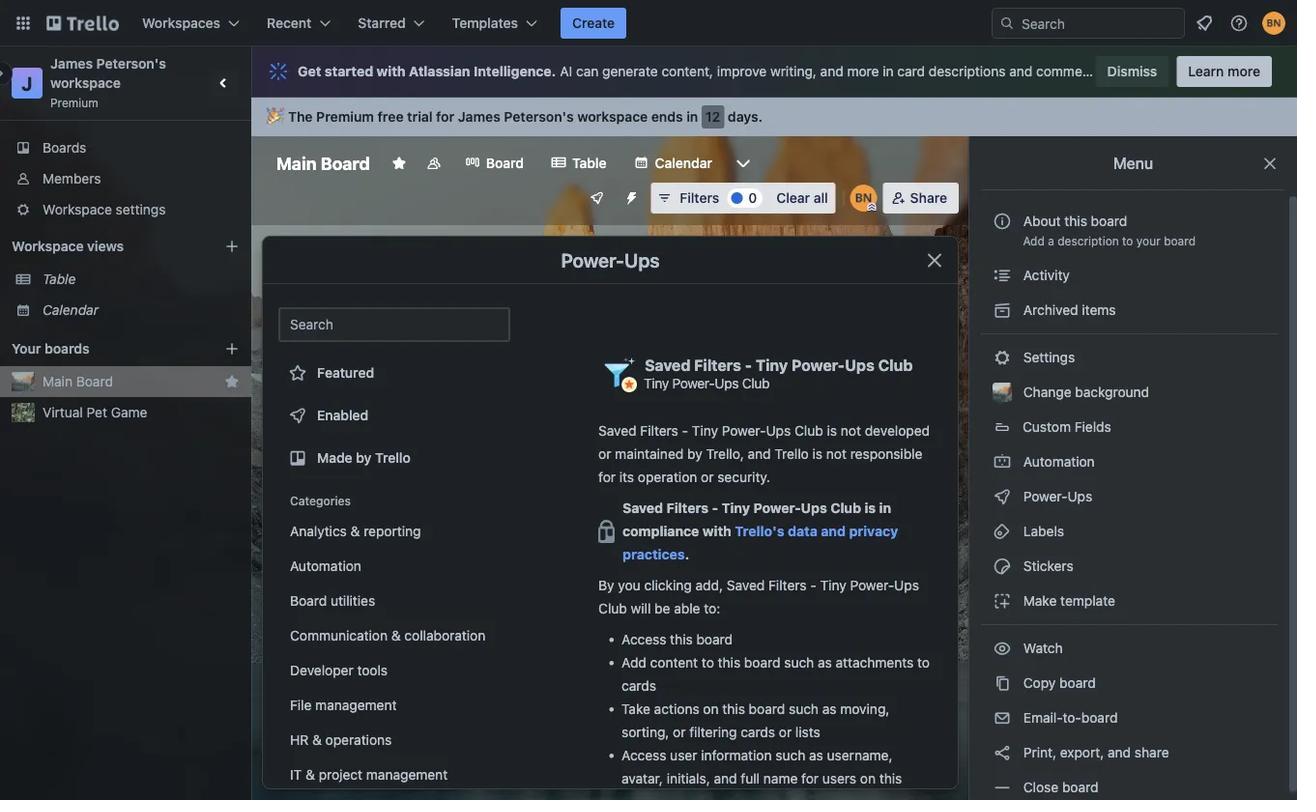 Task type: locate. For each thing, give the bounding box(es) containing it.
board right your
[[1164, 234, 1196, 247]]

1 horizontal spatial is
[[827, 423, 837, 439]]

saved for saved filters - tiny power-ups club is in compliance with
[[623, 500, 663, 516]]

power- inside "saved filters - tiny power-ups club is in compliance with"
[[753, 500, 801, 516]]

sm image inside the "labels" link
[[993, 522, 1012, 541]]

on
[[703, 701, 719, 717], [860, 771, 876, 787]]

2 sm image from the top
[[993, 452, 1012, 472]]

1 horizontal spatial calendar link
[[622, 148, 724, 179]]

your boards
[[12, 341, 90, 357]]

club inside by you clicking add, saved filters - tiny power-ups club will be able to:
[[598, 601, 627, 617]]

0 horizontal spatial add
[[622, 655, 647, 671]]

tiny inside "saved filters - tiny power-ups club is not developed or maintained by trello, and trello is not responsible for its operation or security."
[[692, 423, 718, 439]]

2 access from the top
[[622, 748, 666, 764]]

1 vertical spatial for
[[598, 469, 616, 485]]

0 vertical spatial table
[[572, 155, 607, 171]]

by left trello,
[[687, 446, 702, 462]]

1 vertical spatial access
[[622, 748, 666, 764]]

copy board
[[1020, 675, 1096, 691]]

1 horizontal spatial main
[[276, 153, 317, 174]]

workspace right j link
[[50, 75, 121, 91]]

- down security.
[[712, 500, 718, 516]]

0 horizontal spatial table link
[[43, 270, 240, 289]]

add for content
[[622, 655, 647, 671]]

power ups image
[[589, 190, 604, 206]]

in for ups
[[879, 500, 891, 516]]

- down data
[[810, 578, 817, 593]]

ups inside "saved filters - tiny power-ups club is in compliance with"
[[801, 500, 827, 516]]

0 vertical spatial main
[[276, 153, 317, 174]]

1 vertical spatial such
[[789, 701, 819, 717]]

in
[[883, 63, 894, 79], [687, 109, 698, 125], [879, 500, 891, 516]]

template
[[1061, 593, 1115, 609]]

with left trello's
[[703, 523, 732, 539]]

as down lists
[[809, 748, 823, 764]]

board inside "link"
[[1062, 780, 1099, 795]]

back to home image
[[46, 8, 119, 39]]

0 vertical spatial automation
[[1020, 454, 1095, 470]]

& right analytics
[[350, 523, 360, 539]]

1 vertical spatial is
[[812, 446, 823, 462]]

1 horizontal spatial table link
[[539, 148, 618, 179]]

sm image inside 'stickers' link
[[993, 557, 1012, 576]]

0 vertical spatial not
[[841, 423, 861, 439]]

in up privacy
[[879, 500, 891, 516]]

main board down the on the top
[[276, 153, 370, 174]]

1 horizontal spatial more
[[1228, 63, 1260, 79]]

5 sm image from the top
[[993, 639, 1012, 658]]

to left your
[[1122, 234, 1133, 247]]

primary element
[[0, 0, 1297, 46]]

power-ups down power ups image in the left of the page
[[561, 248, 660, 271]]

peterson's down intelligence.
[[504, 109, 574, 125]]

enabled
[[317, 407, 368, 423]]

table down workspace views
[[43, 271, 76, 287]]

information
[[701, 748, 772, 764]]

automation image
[[616, 183, 643, 210]]

0 vertical spatial such
[[784, 655, 814, 671]]

2 horizontal spatial to
[[1122, 234, 1133, 247]]

sm image for email-to-board
[[993, 709, 1012, 728]]

communication
[[290, 628, 388, 644]]

filters inside "saved filters - tiny power-ups club is not developed or maintained by trello, and trello is not responsible for its operation or security."
[[640, 423, 678, 439]]

0 vertical spatial workspace
[[43, 202, 112, 217]]

peterson's down back to home image
[[96, 56, 166, 72]]

is left the developed
[[827, 423, 837, 439]]

learn
[[1188, 63, 1224, 79]]

filtering
[[689, 724, 737, 740]]

table link down the views
[[43, 270, 240, 289]]

share
[[1135, 745, 1169, 761]]

1 horizontal spatial workspace
[[577, 109, 648, 125]]

collaboration
[[404, 628, 486, 644]]

tiny up "maintained"
[[644, 375, 669, 391]]

board up print, export, and share
[[1081, 710, 1118, 726]]

as left moving,
[[822, 701, 837, 717]]

sm image inside settings "link"
[[993, 348, 1012, 367]]

main up virtual
[[43, 374, 72, 390]]

atlassian
[[409, 63, 470, 79]]

0 horizontal spatial main board
[[43, 374, 113, 390]]

developed
[[865, 423, 930, 439]]

4 sm image from the top
[[993, 592, 1012, 611]]

calendar down the ends
[[655, 155, 712, 171]]

2 horizontal spatial for
[[801, 771, 819, 787]]

sm image inside the copy board link
[[993, 674, 1012, 693]]

1 horizontal spatial power-ups
[[1020, 489, 1096, 505]]

1 vertical spatial workspace
[[577, 109, 648, 125]]

board
[[321, 153, 370, 174], [486, 155, 524, 171], [76, 374, 113, 390], [290, 593, 327, 609]]

0 vertical spatial workspace
[[50, 75, 121, 91]]

& right hr at left bottom
[[312, 732, 322, 748]]

stickers
[[1020, 558, 1074, 574]]

1 vertical spatial automation link
[[278, 551, 510, 582]]

more right learn
[[1228, 63, 1260, 79]]

ben nelson (bennelson96) image
[[1262, 12, 1286, 35], [850, 185, 877, 212]]

add inside 'access this board add content to this board such as attachments to cards take actions on this board such as moving, sorting, or filtering cards or lists access user information such as username, avatar, initials, and full name for users on this board'
[[622, 655, 647, 671]]

labels link
[[981, 516, 1278, 547]]

0 horizontal spatial calendar link
[[43, 301, 240, 320]]

& inside hr & operations link
[[312, 732, 322, 748]]

change background
[[1020, 384, 1149, 400]]

sm image
[[993, 301, 1012, 320], [993, 452, 1012, 472], [993, 557, 1012, 576], [993, 592, 1012, 611], [993, 709, 1012, 728], [993, 743, 1012, 763], [993, 778, 1012, 797]]

sm image inside close board "link"
[[993, 778, 1012, 797]]

1 vertical spatial main
[[43, 374, 72, 390]]

access
[[622, 632, 666, 648], [622, 748, 666, 764]]

your
[[12, 341, 41, 357]]

3 sm image from the top
[[993, 487, 1012, 506]]

0 horizontal spatial is
[[812, 446, 823, 462]]

0 vertical spatial peterson's
[[96, 56, 166, 72]]

club
[[878, 356, 913, 374], [742, 375, 770, 391], [795, 423, 823, 439], [831, 500, 861, 516], [598, 601, 627, 617]]

search image
[[999, 15, 1015, 31]]

days.
[[728, 109, 763, 125]]

board down by you clicking add, saved filters - tiny power-ups club will be able to:
[[744, 655, 781, 671]]

main board inside text field
[[276, 153, 370, 174]]

with right started
[[377, 63, 406, 79]]

filters inside saved filters - tiny power-ups club tiny power-ups club
[[694, 356, 741, 374]]

main down the on the top
[[276, 153, 317, 174]]

filters
[[680, 190, 719, 206], [694, 356, 741, 374], [640, 423, 678, 439], [667, 500, 709, 516], [769, 578, 807, 593]]

workspace views
[[12, 238, 124, 254]]

0 horizontal spatial more
[[847, 63, 879, 79]]

on up filtering
[[703, 701, 719, 717]]

sm image inside archived items link
[[993, 301, 1012, 320]]

sm image inside "email-to-board" link
[[993, 709, 1012, 728]]

4 sm image from the top
[[993, 522, 1012, 541]]

boards
[[44, 341, 90, 357]]

1 horizontal spatial trello
[[775, 446, 809, 462]]

0 vertical spatial main board
[[276, 153, 370, 174]]

in left 12
[[687, 109, 698, 125]]

6 sm image from the top
[[993, 674, 1012, 693]]

table up power ups image in the left of the page
[[572, 155, 607, 171]]

sm image inside power-ups link
[[993, 487, 1012, 506]]

make template link
[[981, 586, 1278, 617]]

workspaces
[[142, 15, 220, 31]]

premium down 'james peterson's workspace' link
[[50, 96, 98, 109]]

0 horizontal spatial automation link
[[278, 551, 510, 582]]

board left the star or unstar board "image"
[[321, 153, 370, 174]]

& down board utilities link
[[391, 628, 401, 644]]

tiny for saved filters - tiny power-ups club is in compliance with
[[722, 500, 750, 516]]

access down sorting,
[[622, 748, 666, 764]]

tiny inside by you clicking add, saved filters - tiny power-ups club will be able to:
[[820, 578, 846, 593]]

is left responsible
[[812, 446, 823, 462]]

james down back to home image
[[50, 56, 93, 72]]

add left a
[[1023, 234, 1045, 247]]

0 vertical spatial on
[[703, 701, 719, 717]]

&
[[350, 523, 360, 539], [391, 628, 401, 644], [312, 732, 322, 748], [306, 767, 315, 783]]

filters up trello,
[[694, 356, 741, 374]]

1 vertical spatial peterson's
[[504, 109, 574, 125]]

learn more link
[[1177, 56, 1272, 87]]

this member is an admin of this board. image
[[868, 203, 876, 212]]

is for not
[[827, 423, 837, 439]]

workspace down generate
[[577, 109, 648, 125]]

& inside the it & project management link
[[306, 767, 315, 783]]

management down hr & operations link
[[366, 767, 448, 783]]

all
[[814, 190, 828, 206]]

main
[[276, 153, 317, 174], [43, 374, 72, 390]]

automation up board utilities
[[290, 558, 361, 574]]

1 vertical spatial calendar
[[43, 302, 99, 318]]

1 vertical spatial with
[[703, 523, 732, 539]]

1 horizontal spatial calendar
[[655, 155, 712, 171]]

recent button
[[255, 8, 342, 39]]

about this board add a description to your board
[[1023, 213, 1196, 247]]

club up the developed
[[878, 356, 913, 374]]

open information menu image
[[1229, 14, 1249, 33]]

- up "saved filters - tiny power-ups club is not developed or maintained by trello, and trello is not responsible for its operation or security."
[[745, 356, 752, 374]]

- up "maintained"
[[682, 423, 688, 439]]

can
[[576, 63, 599, 79]]

ben nelson (bennelson96) image right all on the right
[[850, 185, 877, 212]]

0 vertical spatial access
[[622, 632, 666, 648]]

0 horizontal spatial ben nelson (bennelson96) image
[[850, 185, 877, 212]]

tiny inside "saved filters - tiny power-ups club is in compliance with"
[[722, 500, 750, 516]]

0 horizontal spatial james
[[50, 56, 93, 72]]

1 vertical spatial table link
[[43, 270, 240, 289]]

7 sm image from the top
[[993, 778, 1012, 797]]

sm image for activity
[[993, 266, 1012, 285]]

tiny for saved filters - tiny power-ups club tiny power-ups club
[[756, 356, 788, 374]]

sm image for stickers
[[993, 557, 1012, 576]]

sm image for settings
[[993, 348, 1012, 367]]

ups up data
[[801, 500, 827, 516]]

1 horizontal spatial ben nelson (bennelson96) image
[[1262, 12, 1286, 35]]

power-ups
[[561, 248, 660, 271], [1020, 489, 1096, 505]]

made
[[317, 450, 352, 466]]

- inside saved filters - tiny power-ups club tiny power-ups club
[[745, 356, 752, 374]]

james inside james peterson's workspace premium
[[50, 56, 93, 72]]

filters for saved filters - tiny power-ups club is not developed or maintained by trello, and trello is not responsible for its operation or security.
[[640, 423, 678, 439]]

practices
[[623, 547, 685, 563]]

0 vertical spatial cards
[[622, 678, 656, 694]]

1 horizontal spatial by
[[687, 446, 702, 462]]

avatar,
[[622, 771, 663, 787]]

ben nelson (bennelson96) image right open information menu image
[[1262, 12, 1286, 35]]

2 horizontal spatial is
[[865, 500, 876, 516]]

saved inside "saved filters - tiny power-ups club is not developed or maintained by trello, and trello is not responsible for its operation or security."
[[598, 423, 637, 439]]

sm image inside make template link
[[993, 592, 1012, 611]]

filters inside "saved filters - tiny power-ups club is in compliance with"
[[667, 500, 709, 516]]

improve
[[717, 63, 767, 79]]

boards link
[[0, 132, 251, 163]]

filters down trello's data and privacy practices
[[769, 578, 807, 593]]

& inside analytics & reporting link
[[350, 523, 360, 539]]

1 horizontal spatial for
[[598, 469, 616, 485]]

sm image inside activity link
[[993, 266, 1012, 285]]

atlassian intelligence logo image
[[267, 60, 290, 83]]

2 vertical spatial for
[[801, 771, 819, 787]]

activity
[[1020, 267, 1070, 283]]

saved inside "saved filters - tiny power-ups club is in compliance with"
[[623, 500, 663, 516]]

& right it
[[306, 767, 315, 783]]

2 sm image from the top
[[993, 348, 1012, 367]]

0 horizontal spatial main
[[43, 374, 72, 390]]

trello's data and privacy practices link
[[623, 523, 898, 563]]

featured
[[317, 365, 374, 381]]

boards
[[43, 140, 86, 156]]

in left card
[[883, 63, 894, 79]]

by
[[687, 446, 702, 462], [356, 450, 372, 466]]

sm image for power-ups
[[993, 487, 1012, 506]]

0 horizontal spatial table
[[43, 271, 76, 287]]

1 horizontal spatial main board
[[276, 153, 370, 174]]

access down will
[[622, 632, 666, 648]]

add inside 'about this board add a description to your board'
[[1023, 234, 1045, 247]]

board up to- on the bottom right of page
[[1059, 675, 1096, 691]]

sm image for print, export, and share
[[993, 743, 1012, 763]]

to right content
[[702, 655, 714, 671]]

0 horizontal spatial premium
[[50, 96, 98, 109]]

settings
[[1020, 349, 1075, 365]]

file management
[[290, 697, 397, 713]]

- inside by you clicking add, saved filters - tiny power-ups club will be able to:
[[810, 578, 817, 593]]

0 horizontal spatial cards
[[622, 678, 656, 694]]

0 horizontal spatial workspace
[[50, 75, 121, 91]]

5 sm image from the top
[[993, 709, 1012, 728]]

6 sm image from the top
[[993, 743, 1012, 763]]

and up security.
[[748, 446, 771, 462]]

for left its
[[598, 469, 616, 485]]

or left lists
[[779, 724, 792, 740]]

& inside the communication & collaboration link
[[391, 628, 401, 644]]

0 horizontal spatial for
[[436, 109, 455, 125]]

-
[[745, 356, 752, 374], [682, 423, 688, 439], [712, 500, 718, 516], [810, 578, 817, 593]]

board utilities link
[[278, 586, 510, 617]]

email-to-board
[[1020, 710, 1118, 726]]

sm image for watch
[[993, 639, 1012, 658]]

watch
[[1020, 640, 1067, 656]]

ups up trello,
[[715, 375, 739, 391]]

1 horizontal spatial peterson's
[[504, 109, 574, 125]]

sm image inside watch link
[[993, 639, 1012, 658]]

sm image for close board
[[993, 778, 1012, 797]]

0 horizontal spatial with
[[377, 63, 406, 79]]

or left "maintained"
[[598, 446, 611, 462]]

1 sm image from the top
[[993, 301, 1012, 320]]

customize views image
[[734, 154, 753, 173]]

saved inside saved filters - tiny power-ups club tiny power-ups club
[[645, 356, 691, 374]]

2 vertical spatial as
[[809, 748, 823, 764]]

calendar
[[655, 155, 712, 171], [43, 302, 99, 318]]

take
[[622, 701, 650, 717]]

and inside trello's data and privacy practices
[[821, 523, 846, 539]]

generate
[[602, 63, 658, 79]]

virtual pet game
[[43, 405, 147, 420]]

management inside file management link
[[315, 697, 397, 713]]

0 vertical spatial power-ups
[[561, 248, 660, 271]]

power- inside "saved filters - tiny power-ups club is not developed or maintained by trello, and trello is not responsible for its operation or security."
[[722, 423, 766, 439]]

1 vertical spatial ben nelson (bennelson96) image
[[850, 185, 877, 212]]

in inside "saved filters - tiny power-ups club is in compliance with"
[[879, 500, 891, 516]]

1 vertical spatial calendar link
[[43, 301, 240, 320]]

saved filters - tiny power-ups club is not developed or maintained by trello, and trello is not responsible for its operation or security.
[[598, 423, 930, 485]]

1 vertical spatial workspace
[[12, 238, 84, 254]]

add board image
[[224, 341, 240, 357]]

tiny down security.
[[722, 500, 750, 516]]

1 access from the top
[[622, 632, 666, 648]]

is inside "saved filters - tiny power-ups club is in compliance with"
[[865, 500, 876, 516]]

ups
[[624, 248, 660, 271], [845, 356, 875, 374], [715, 375, 739, 391], [766, 423, 791, 439], [1068, 489, 1092, 505], [801, 500, 827, 516], [894, 578, 919, 593]]

0 vertical spatial ben nelson (bennelson96) image
[[1262, 12, 1286, 35]]

for inside "saved filters - tiny power-ups club is not developed or maintained by trello, and trello is not responsible for its operation or security."
[[598, 469, 616, 485]]

automation link
[[981, 447, 1278, 477], [278, 551, 510, 582]]

on down username,
[[860, 771, 876, 787]]

- inside "saved filters - tiny power-ups club is not developed or maintained by trello, and trello is not responsible for its operation or security."
[[682, 423, 688, 439]]

create a view image
[[224, 239, 240, 254]]

0 horizontal spatial calendar
[[43, 302, 99, 318]]

by inside "saved filters - tiny power-ups club is not developed or maintained by trello, and trello is not responsible for its operation or security."
[[687, 446, 702, 462]]

for right trial
[[436, 109, 455, 125]]

trello right trello,
[[775, 446, 809, 462]]

1 vertical spatial add
[[622, 655, 647, 671]]

calendar link up your boards with 2 items element
[[43, 301, 240, 320]]

calendar link
[[622, 148, 724, 179], [43, 301, 240, 320]]

calendar up boards
[[43, 302, 99, 318]]

club inside "saved filters - tiny power-ups club is not developed or maintained by trello, and trello is not responsible for its operation or security."
[[795, 423, 823, 439]]

not left responsible
[[826, 446, 847, 462]]

automation link down custom fields button
[[981, 447, 1278, 477]]

sm image
[[993, 266, 1012, 285], [993, 348, 1012, 367], [993, 487, 1012, 506], [993, 522, 1012, 541], [993, 639, 1012, 658], [993, 674, 1012, 693]]

0 horizontal spatial power-ups
[[561, 248, 660, 271]]

james
[[50, 56, 93, 72], [458, 109, 501, 125]]

1 horizontal spatial on
[[860, 771, 876, 787]]

automation down custom fields
[[1020, 454, 1095, 470]]

table link up power ups image in the left of the page
[[539, 148, 618, 179]]

workspace
[[50, 75, 121, 91], [577, 109, 648, 125]]

0 horizontal spatial automation
[[290, 558, 361, 574]]

close board link
[[981, 772, 1278, 800]]

2 vertical spatial is
[[865, 500, 876, 516]]

to inside 'about this board add a description to your board'
[[1122, 234, 1133, 247]]

banner
[[251, 98, 1297, 136]]

0 vertical spatial calendar link
[[622, 148, 724, 179]]

1 vertical spatial cards
[[741, 724, 775, 740]]

main board up virtual
[[43, 374, 113, 390]]

sm image inside print, export, and share link
[[993, 743, 1012, 763]]

this right content
[[718, 655, 741, 671]]

- inside "saved filters - tiny power-ups club is in compliance with"
[[712, 500, 718, 516]]

0 vertical spatial add
[[1023, 234, 1045, 247]]

ups inside "saved filters - tiny power-ups club is not developed or maintained by trello, and trello is not responsible for its operation or security."
[[766, 423, 791, 439]]

& for operations
[[312, 732, 322, 748]]

ups down automation icon
[[624, 248, 660, 271]]

0 vertical spatial in
[[883, 63, 894, 79]]

starred button
[[346, 8, 437, 39]]

tiny down trello's data and privacy practices
[[820, 578, 846, 593]]

club inside "saved filters - tiny power-ups club is in compliance with"
[[831, 500, 861, 516]]

1 vertical spatial management
[[366, 767, 448, 783]]

filters inside by you clicking add, saved filters - tiny power-ups club will be able to:
[[769, 578, 807, 593]]

add left content
[[622, 655, 647, 671]]

0 vertical spatial calendar
[[655, 155, 712, 171]]

board down export,
[[1062, 780, 1099, 795]]

sm image for archived items
[[993, 301, 1012, 320]]

copy
[[1023, 675, 1056, 691]]

more left card
[[847, 63, 879, 79]]

as left attachments
[[818, 655, 832, 671]]

board up information
[[749, 701, 785, 717]]

power- inside by you clicking add, saved filters - tiny power-ups club will be able to:
[[850, 578, 894, 593]]

in for writing,
[[883, 63, 894, 79]]

club up "saved filters - tiny power-ups club is not developed or maintained by trello, and trello is not responsible for its operation or security."
[[742, 375, 770, 391]]

filters for saved filters - tiny power-ups club is in compliance with
[[667, 500, 709, 516]]

1 horizontal spatial automation
[[1020, 454, 1095, 470]]

sm image for copy board
[[993, 674, 1012, 693]]

0 horizontal spatial peterson's
[[96, 56, 166, 72]]

3 sm image from the top
[[993, 557, 1012, 576]]

tiny up "saved filters - tiny power-ups club is not developed or maintained by trello, and trello is not responsible for its operation or security."
[[756, 356, 788, 374]]

1 horizontal spatial james
[[458, 109, 501, 125]]

1 sm image from the top
[[993, 266, 1012, 285]]

tiny up trello,
[[692, 423, 718, 439]]

it
[[290, 767, 302, 783]]

ends
[[651, 109, 683, 125]]

1 vertical spatial not
[[826, 446, 847, 462]]

filters up "maintained"
[[640, 423, 678, 439]]

tiny for saved filters - tiny power-ups club is not developed or maintained by trello, and trello is not responsible for its operation or security.
[[692, 423, 718, 439]]

user
[[670, 748, 697, 764]]

this up filtering
[[722, 701, 745, 717]]

1 horizontal spatial cards
[[741, 724, 775, 740]]

power-ups up labels
[[1020, 489, 1096, 505]]

0 vertical spatial james
[[50, 56, 93, 72]]

content
[[650, 655, 698, 671]]

trello down enabled link
[[375, 450, 411, 466]]

saved filters - tiny power-ups club is in compliance with
[[623, 500, 891, 539]]

1 horizontal spatial automation link
[[981, 447, 1278, 477]]

and left full
[[714, 771, 737, 787]]

make
[[1023, 593, 1057, 609]]

- for saved filters - tiny power-ups club is not developed or maintained by trello, and trello is not responsible for its operation or security.
[[682, 423, 688, 439]]

labels
[[1020, 523, 1064, 539]]

templates
[[452, 15, 518, 31]]

club down saved filters - tiny power-ups club tiny power-ups club
[[795, 423, 823, 439]]

main board link
[[43, 372, 217, 391]]

email-to-board link
[[981, 703, 1278, 734]]

0 vertical spatial management
[[315, 697, 397, 713]]

1 horizontal spatial table
[[572, 155, 607, 171]]



Task type: vqa. For each thing, say whether or not it's contained in the screenshot.
Change background on the right
yes



Task type: describe. For each thing, give the bounding box(es) containing it.
watch link
[[981, 633, 1278, 664]]

trello inside "saved filters - tiny power-ups club is not developed or maintained by trello, and trello is not responsible for its operation or security."
[[775, 446, 809, 462]]

and inside 'access this board add content to this board such as attachments to cards take actions on this board such as moving, sorting, or filtering cards or lists access user information such as username, avatar, initials, and full name for users on this board'
[[714, 771, 737, 787]]

archived items
[[1020, 302, 1116, 318]]

club for saved filters - tiny power-ups club tiny power-ups club
[[878, 356, 913, 374]]

ups inside by you clicking add, saved filters - tiny power-ups club will be able to:
[[894, 578, 919, 593]]

- for saved filters - tiny power-ups club is in compliance with
[[712, 500, 718, 516]]

templates button
[[440, 8, 549, 39]]

board up description
[[1091, 213, 1127, 229]]

0 vertical spatial automation link
[[981, 447, 1278, 477]]

1 more from the left
[[847, 63, 879, 79]]

this up content
[[670, 632, 693, 648]]

starred icon image
[[224, 374, 240, 390]]

🎉
[[267, 109, 280, 125]]

board down "avatar," at the bottom
[[622, 794, 658, 800]]

Search text field
[[278, 307, 510, 342]]

project
[[319, 767, 363, 783]]

by you clicking add, saved filters - tiny power-ups club will be able to:
[[598, 578, 919, 617]]

close board
[[1020, 780, 1099, 795]]

settings link
[[981, 342, 1278, 373]]

and right writing,
[[820, 63, 844, 79]]

& for collaboration
[[391, 628, 401, 644]]

premium inside james peterson's workspace premium
[[50, 96, 98, 109]]

operations
[[325, 732, 392, 748]]

archived
[[1023, 302, 1078, 318]]

saved inside by you clicking add, saved filters - tiny power-ups club will be able to:
[[727, 578, 765, 593]]

you
[[618, 578, 641, 593]]

hr & operations
[[290, 732, 392, 748]]

full
[[741, 771, 760, 787]]

Search field
[[1015, 9, 1184, 38]]

print,
[[1023, 745, 1056, 761]]

🎉 the premium free trial for james peterson's workspace ends in 12 days.
[[267, 109, 763, 125]]

1 vertical spatial table
[[43, 271, 76, 287]]

trello,
[[706, 446, 744, 462]]

reporting
[[364, 523, 421, 539]]

developer tools link
[[278, 655, 510, 686]]

saved for saved filters - tiny power-ups club tiny power-ups club
[[645, 356, 691, 374]]

for inside 'access this board add content to this board such as attachments to cards take actions on this board such as moving, sorting, or filtering cards or lists access user information such as username, avatar, initials, and full name for users on this board'
[[801, 771, 819, 787]]

and left share
[[1108, 745, 1131, 761]]

1 vertical spatial as
[[822, 701, 837, 717]]

workspaces button
[[130, 8, 251, 39]]

1 horizontal spatial to
[[917, 655, 930, 671]]

operation
[[638, 469, 697, 485]]

export,
[[1060, 745, 1104, 761]]

peterson's inside james peterson's workspace premium
[[96, 56, 166, 72]]

sm image for make template
[[993, 592, 1012, 611]]

star or unstar board image
[[391, 156, 407, 171]]

hr & operations link
[[278, 725, 510, 756]]

club for saved filters - tiny power-ups club is not developed or maintained by trello, and trello is not responsible for its operation or security.
[[795, 423, 823, 439]]

workspace for workspace settings
[[43, 202, 112, 217]]

0 vertical spatial as
[[818, 655, 832, 671]]

able
[[674, 601, 700, 617]]

enabled link
[[278, 396, 510, 435]]

- for saved filters - tiny power-ups club tiny power-ups club
[[745, 356, 752, 374]]

it & project management
[[290, 767, 448, 783]]

& for project
[[306, 767, 315, 783]]

writing,
[[770, 63, 817, 79]]

categories
[[290, 494, 351, 507]]

description
[[1058, 234, 1119, 247]]

change background link
[[981, 377, 1278, 408]]

items
[[1082, 302, 1116, 318]]

activity link
[[981, 260, 1278, 291]]

close
[[1023, 780, 1059, 795]]

workspace for workspace views
[[12, 238, 84, 254]]

0 vertical spatial for
[[436, 109, 455, 125]]

data
[[788, 523, 818, 539]]

ups up the "labels" link
[[1068, 489, 1092, 505]]

clicking
[[644, 578, 692, 593]]

intelligence.
[[474, 63, 556, 79]]

game
[[111, 405, 147, 420]]

0 horizontal spatial to
[[702, 655, 714, 671]]

custom fields button
[[981, 412, 1278, 443]]

attachments
[[836, 655, 914, 671]]

2 vertical spatial such
[[776, 748, 805, 764]]

trello's data and privacy practices
[[623, 523, 898, 563]]

share button
[[883, 183, 959, 214]]

sm image for automation
[[993, 452, 1012, 472]]

pet
[[87, 405, 107, 420]]

0 horizontal spatial by
[[356, 450, 372, 466]]

settings
[[116, 202, 166, 217]]

filters for saved filters - tiny power-ups club tiny power-ups club
[[694, 356, 741, 374]]

views
[[87, 238, 124, 254]]

your boards with 2 items element
[[12, 337, 195, 361]]

2 more from the left
[[1228, 63, 1260, 79]]

Board name text field
[[267, 148, 380, 179]]

lists
[[795, 724, 820, 740]]

0 horizontal spatial on
[[703, 701, 719, 717]]

sm image for labels
[[993, 522, 1012, 541]]

main inside text field
[[276, 153, 317, 174]]

workspace visible image
[[426, 156, 442, 171]]

or down actions
[[673, 724, 686, 740]]

free
[[378, 109, 404, 125]]

this down username,
[[879, 771, 902, 787]]

board up virtual pet game
[[76, 374, 113, 390]]

with inside "saved filters - tiny power-ups club is in compliance with"
[[703, 523, 732, 539]]

0 notifications image
[[1193, 12, 1216, 35]]

& for reporting
[[350, 523, 360, 539]]

clear all button
[[769, 183, 836, 214]]

1 vertical spatial james
[[458, 109, 501, 125]]

learn more
[[1188, 63, 1260, 79]]

is for in
[[865, 500, 876, 516]]

make template
[[1020, 593, 1115, 609]]

developer
[[290, 663, 353, 679]]

create
[[572, 15, 615, 31]]

0 vertical spatial with
[[377, 63, 406, 79]]

confetti image
[[267, 109, 280, 125]]

workspace inside james peterson's workspace premium
[[50, 75, 121, 91]]

responsible
[[850, 446, 923, 462]]

members link
[[0, 163, 251, 194]]

and inside "saved filters - tiny power-ups club is not developed or maintained by trello, and trello is not responsible for its operation or security."
[[748, 446, 771, 462]]

1 vertical spatial power-ups
[[1020, 489, 1096, 505]]

made by trello
[[317, 450, 411, 466]]

board link
[[453, 148, 535, 179]]

maintained
[[615, 446, 684, 462]]

ups up the developed
[[845, 356, 875, 374]]

filters left 0
[[680, 190, 719, 206]]

hr
[[290, 732, 309, 748]]

banner containing 🎉
[[251, 98, 1297, 136]]

board down "to:"
[[696, 632, 733, 648]]

0 vertical spatial table link
[[539, 148, 618, 179]]

analytics & reporting
[[290, 523, 421, 539]]

users
[[822, 771, 856, 787]]

1 vertical spatial main board
[[43, 374, 113, 390]]

1 vertical spatial in
[[687, 109, 698, 125]]

be
[[655, 601, 670, 617]]

background
[[1075, 384, 1149, 400]]

add for a
[[1023, 234, 1045, 247]]

workspace navigation collapse icon image
[[211, 70, 238, 97]]

board down 🎉 the premium free trial for james peterson's workspace ends in 12 days.
[[486, 155, 524, 171]]

club for saved filters - tiny power-ups club is in compliance with
[[831, 500, 861, 516]]

peterson's inside banner
[[504, 109, 574, 125]]

copy board link
[[981, 668, 1278, 699]]

members
[[43, 171, 101, 187]]

made by trello link
[[278, 439, 510, 477]]

0 horizontal spatial trello
[[375, 450, 411, 466]]

this inside 'about this board add a description to your board'
[[1065, 213, 1087, 229]]

management inside the it & project management link
[[366, 767, 448, 783]]

saved for saved filters - tiny power-ups club is not developed or maintained by trello, and trello is not responsible for its operation or security.
[[598, 423, 637, 439]]

dismiss
[[1107, 63, 1157, 79]]

communication & collaboration link
[[278, 621, 510, 651]]

board left the utilities
[[290, 593, 327, 609]]

1 vertical spatial on
[[860, 771, 876, 787]]

and left comments.
[[1009, 63, 1033, 79]]

actions
[[654, 701, 699, 717]]

board inside text field
[[321, 153, 370, 174]]

security.
[[717, 469, 770, 485]]

power-ups link
[[981, 481, 1278, 512]]

12
[[706, 109, 720, 125]]

create button
[[561, 8, 627, 39]]

privacy
[[849, 523, 898, 539]]

stickers link
[[981, 551, 1278, 582]]

custom
[[1023, 419, 1071, 435]]

workspace settings
[[43, 202, 166, 217]]

virtual pet game link
[[43, 403, 240, 422]]

or down trello,
[[701, 469, 714, 485]]

content,
[[662, 63, 713, 79]]

workspace settings link
[[0, 194, 251, 225]]

1 horizontal spatial premium
[[316, 109, 374, 125]]

utilities
[[331, 593, 375, 609]]



